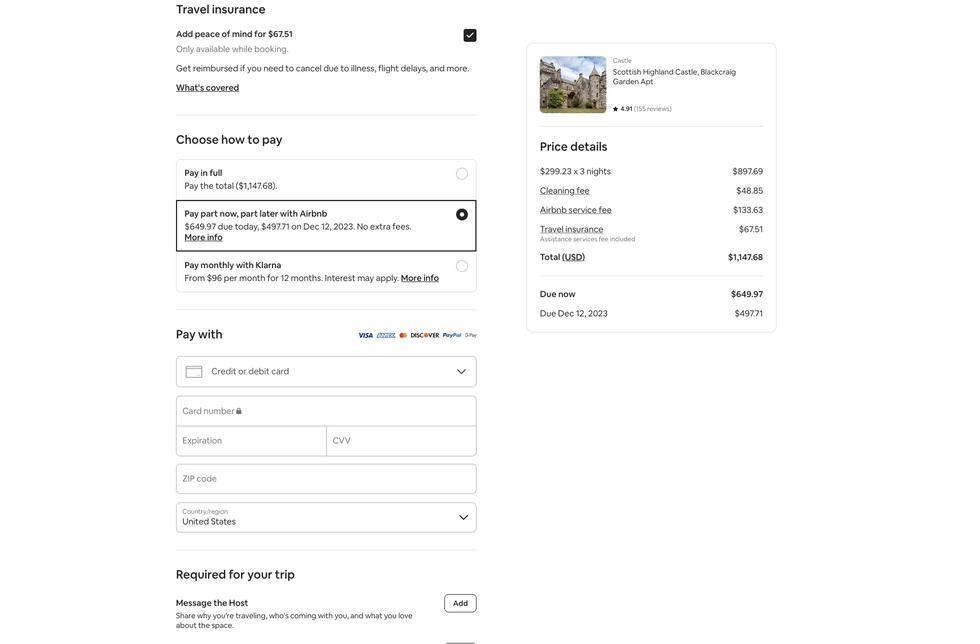 Task type: locate. For each thing, give the bounding box(es) containing it.
with inside pay monthly with klarna from $96 per month for 12 months. interest may apply. more info
[[236, 260, 254, 271]]

included
[[610, 235, 635, 244]]

discover card image left google pay icon
[[410, 333, 439, 338]]

debit
[[249, 366, 270, 377]]

more info button right the apply. on the top left
[[401, 273, 439, 284]]

how
[[221, 132, 245, 147]]

travel insurance
[[176, 2, 266, 17], [540, 224, 603, 235]]

1 horizontal spatial insurance
[[565, 224, 603, 235]]

0 vertical spatial you
[[247, 63, 262, 74]]

for right mind
[[254, 28, 266, 40]]

1 vertical spatial more info button
[[401, 273, 439, 284]]

0 horizontal spatial $497.71
[[261, 221, 290, 232]]

1 horizontal spatial more info button
[[401, 273, 439, 284]]

1 vertical spatial and
[[350, 611, 363, 621]]

0 vertical spatial fee
[[577, 185, 590, 196]]

for
[[254, 28, 266, 40], [267, 273, 279, 284], [229, 567, 245, 582]]

2 mastercard image from the top
[[399, 333, 407, 338]]

add button
[[444, 595, 477, 613]]

add for add
[[453, 599, 468, 609]]

airbnb down the cleaning
[[540, 204, 567, 216]]

add inside add peace of mind for $67.51 only available while booking.
[[176, 28, 193, 40]]

full
[[210, 167, 222, 179]]

and left more.
[[430, 63, 445, 74]]

discover card image left google pay image
[[410, 330, 439, 341]]

None text field
[[182, 478, 470, 489]]

message
[[176, 598, 212, 609]]

travel insurance up the of
[[176, 2, 266, 17]]

with up month
[[236, 260, 254, 271]]

part left the now,
[[201, 208, 218, 219]]

mind
[[232, 28, 252, 40]]

0 horizontal spatial travel insurance
[[176, 2, 266, 17]]

what's covered
[[176, 82, 239, 93]]

0 horizontal spatial insurance
[[212, 2, 266, 17]]

0 horizontal spatial info
[[207, 232, 223, 243]]

0 vertical spatial dec
[[303, 221, 319, 232]]

pay for in
[[185, 167, 199, 179]]

0 vertical spatial travel
[[176, 2, 209, 17]]

pay with
[[176, 327, 223, 342]]

pay
[[185, 167, 199, 179], [185, 180, 198, 192], [185, 208, 199, 219], [185, 260, 199, 271], [176, 327, 196, 342]]

now
[[558, 289, 576, 300]]

0 vertical spatial more
[[185, 232, 205, 243]]

with up on
[[280, 208, 298, 219]]

with inside 'pay part now, part later with airbnb $649.97 due today,  $497.71 on dec 12, 2023. no extra fees. more info'
[[280, 208, 298, 219]]

2 paypal image from the top
[[442, 333, 461, 338]]

travel up peace
[[176, 2, 209, 17]]

pay inside pay monthly with klarna from $96 per month for 12 months. interest may apply. more info
[[185, 260, 199, 271]]

pay left the now,
[[185, 208, 199, 219]]

0 horizontal spatial $67.51
[[268, 28, 293, 40]]

due
[[324, 63, 339, 74], [218, 221, 233, 232]]

assistance services fee included
[[540, 235, 635, 244]]

dec down now
[[558, 308, 574, 319]]

apt
[[641, 77, 654, 86]]

0 horizontal spatial part
[[201, 208, 218, 219]]

0 vertical spatial info
[[207, 232, 223, 243]]

card
[[271, 366, 289, 377]]

fee right service
[[599, 204, 612, 216]]

airbnb up on
[[300, 208, 327, 219]]

interest
[[325, 273, 355, 284]]

2 vertical spatial fee
[[599, 235, 609, 244]]

airbnb inside 'pay part now, part later with airbnb $649.97 due today,  $497.71 on dec 12, 2023. no extra fees. more info'
[[300, 208, 327, 219]]

months.
[[291, 273, 323, 284]]

more right the apply. on the top left
[[401, 273, 422, 284]]

more info button
[[185, 232, 223, 243], [401, 273, 439, 284]]

share
[[176, 611, 195, 621]]

1 vertical spatial travel
[[540, 224, 564, 235]]

($1,147.68).
[[236, 180, 277, 192]]

info down the now,
[[207, 232, 223, 243]]

only
[[176, 43, 194, 55]]

$67.51 up booking.
[[268, 28, 293, 40]]

for left 12
[[267, 273, 279, 284]]

total (usd)
[[540, 252, 585, 263]]

$649.97 down $1,147.68 on the top of page
[[731, 289, 763, 300]]

paypal image
[[442, 330, 461, 341], [442, 333, 461, 338]]

0 horizontal spatial add
[[176, 28, 193, 40]]

to left illness,
[[341, 63, 349, 74]]

2 discover card image from the top
[[410, 333, 439, 338]]

$497.71
[[261, 221, 290, 232], [735, 308, 763, 319]]

due inside 'pay part now, part later with airbnb $649.97 due today,  $497.71 on dec 12, 2023. no extra fees. more info'
[[218, 221, 233, 232]]

$497.71 inside 'pay part now, part later with airbnb $649.97 due today,  $497.71 on dec 12, 2023. no extra fees. more info'
[[261, 221, 290, 232]]

required
[[176, 567, 226, 582]]

due left now
[[540, 289, 557, 300]]

your
[[247, 567, 272, 582]]

1 due from the top
[[540, 289, 557, 300]]

insurance
[[212, 2, 266, 17], [565, 224, 603, 235]]

0 vertical spatial add
[[176, 28, 193, 40]]

and
[[430, 63, 445, 74], [350, 611, 363, 621]]

mastercard image
[[399, 330, 407, 341], [399, 333, 407, 338]]

1 horizontal spatial 12,
[[576, 308, 586, 319]]

with left you,
[[318, 611, 333, 621]]

None radio
[[456, 168, 468, 180], [456, 209, 468, 221], [456, 260, 468, 272], [456, 168, 468, 180], [456, 209, 468, 221], [456, 260, 468, 272]]

1 horizontal spatial $67.51
[[739, 224, 763, 235]]

need
[[263, 63, 284, 74]]

paypal image left google pay icon
[[442, 333, 461, 338]]

extra
[[370, 221, 391, 232]]

more inside pay monthly with klarna from $96 per month for 12 months. interest may apply. more info
[[401, 273, 422, 284]]

2023.
[[334, 221, 355, 232]]

fee right services
[[599, 235, 609, 244]]

1 horizontal spatial dec
[[558, 308, 574, 319]]

the inside pay in full pay the total ($1,147.68).
[[200, 180, 214, 192]]

12, inside 'pay part now, part later with airbnb $649.97 due today,  $497.71 on dec 12, 2023. no extra fees. more info'
[[321, 221, 332, 232]]

in
[[201, 167, 208, 179]]

1 vertical spatial fee
[[599, 204, 612, 216]]

insurance up mind
[[212, 2, 266, 17]]

12, left 2023.
[[321, 221, 332, 232]]

2 horizontal spatial to
[[341, 63, 349, 74]]

american express card image
[[376, 330, 396, 341], [376, 333, 396, 338]]

pay for part
[[185, 208, 199, 219]]

1 vertical spatial add
[[453, 599, 468, 609]]

0 vertical spatial $497.71
[[261, 221, 290, 232]]

0 vertical spatial 12,
[[321, 221, 332, 232]]

0 horizontal spatial airbnb
[[300, 208, 327, 219]]

cleaning fee button
[[540, 185, 590, 196]]

2 horizontal spatial for
[[267, 273, 279, 284]]

4.91 ( 155 reviews )
[[621, 105, 672, 113]]

0 vertical spatial the
[[200, 180, 214, 192]]

1 vertical spatial $649.97
[[731, 289, 763, 300]]

0 vertical spatial travel insurance
[[176, 2, 266, 17]]

1 vertical spatial due
[[218, 221, 233, 232]]

1 horizontal spatial part
[[241, 208, 258, 219]]

$897.69
[[733, 166, 763, 177]]

states
[[211, 516, 236, 528]]

pay for monthly
[[185, 260, 199, 271]]

pay inside 'pay part now, part later with airbnb $649.97 due today,  $497.71 on dec 12, 2023. no extra fees. more info'
[[185, 208, 199, 219]]

travel
[[176, 2, 209, 17], [540, 224, 564, 235]]

more info button for pay part now, part later with airbnb $649.97 due today,  $497.71 on dec 12, 2023. no extra fees. more info
[[185, 232, 223, 243]]

0 horizontal spatial and
[[350, 611, 363, 621]]

more
[[185, 232, 205, 243], [401, 273, 422, 284]]

1 vertical spatial insurance
[[565, 224, 603, 235]]

0 vertical spatial insurance
[[212, 2, 266, 17]]

0 vertical spatial and
[[430, 63, 445, 74]]

2 vertical spatial for
[[229, 567, 245, 582]]

1 vertical spatial more
[[401, 273, 422, 284]]

the right about
[[198, 621, 210, 631]]

due down the due now
[[540, 308, 556, 319]]

nights
[[587, 166, 611, 177]]

0 vertical spatial $67.51
[[268, 28, 293, 40]]

1 horizontal spatial $649.97
[[731, 289, 763, 300]]

1 horizontal spatial travel
[[540, 224, 564, 235]]

fee
[[577, 185, 590, 196], [599, 204, 612, 216], [599, 235, 609, 244]]

0 vertical spatial due
[[540, 289, 557, 300]]

to right need
[[285, 63, 294, 74]]

info right the apply. on the top left
[[424, 273, 439, 284]]

paypal image left google pay image
[[442, 330, 461, 341]]

you left love
[[384, 611, 397, 621]]

1 vertical spatial for
[[267, 273, 279, 284]]

12, left 2023
[[576, 308, 586, 319]]

today,
[[235, 221, 259, 232]]

klarna
[[256, 260, 281, 271]]

for inside pay monthly with klarna from $96 per month for 12 months. interest may apply. more info
[[267, 273, 279, 284]]

discover card image
[[410, 330, 439, 341], [410, 333, 439, 338]]

or
[[238, 366, 247, 377]]

1 horizontal spatial due
[[324, 63, 339, 74]]

pay left total at top
[[185, 180, 198, 192]]

1 horizontal spatial add
[[453, 599, 468, 609]]

required for your trip
[[176, 567, 295, 582]]

details
[[570, 139, 607, 154]]

credit or debit card button
[[176, 356, 477, 387]]

cleaning
[[540, 185, 575, 196]]

travel insurance down airbnb service fee
[[540, 224, 603, 235]]

part up today,
[[241, 208, 258, 219]]

1 american express card image from the top
[[376, 330, 396, 341]]

dec right on
[[303, 221, 319, 232]]

0 vertical spatial more info button
[[185, 232, 223, 243]]

1 horizontal spatial info
[[424, 273, 439, 284]]

0 horizontal spatial travel
[[176, 2, 209, 17]]

1 horizontal spatial travel insurance
[[540, 224, 603, 235]]

4.91
[[621, 105, 633, 113]]

0 horizontal spatial due
[[218, 221, 233, 232]]

$133.63
[[733, 204, 763, 216]]

airbnb service fee
[[540, 204, 612, 216]]

trip
[[275, 567, 295, 582]]

1 discover card image from the top
[[410, 330, 439, 341]]

0 horizontal spatial 12,
[[321, 221, 332, 232]]

0 vertical spatial $649.97
[[185, 221, 216, 232]]

0 horizontal spatial $649.97
[[185, 221, 216, 232]]

more info button up monthly
[[185, 232, 223, 243]]

0 horizontal spatial dec
[[303, 221, 319, 232]]

monthly
[[201, 260, 234, 271]]

$67.51 down $133.63 at the right
[[739, 224, 763, 235]]

why
[[197, 611, 211, 621]]

0 vertical spatial for
[[254, 28, 266, 40]]

you right if
[[247, 63, 262, 74]]

due right cancel
[[324, 63, 339, 74]]

visa card image
[[357, 330, 373, 341], [357, 333, 373, 338]]

to left 'pay'
[[247, 132, 260, 147]]

1 horizontal spatial you
[[384, 611, 397, 621]]

blackcraig
[[701, 67, 736, 77]]

add inside 'button'
[[453, 599, 468, 609]]

1 vertical spatial $497.71
[[735, 308, 763, 319]]

pay up credit card icon
[[176, 327, 196, 342]]

part
[[201, 208, 218, 219], [241, 208, 258, 219]]

more up monthly
[[185, 232, 205, 243]]

due
[[540, 289, 557, 300], [540, 308, 556, 319]]

0 horizontal spatial to
[[247, 132, 260, 147]]

1 vertical spatial you
[[384, 611, 397, 621]]

the up the you're
[[214, 598, 227, 609]]

$67.51
[[268, 28, 293, 40], [739, 224, 763, 235]]

fee up service
[[577, 185, 590, 196]]

1 vertical spatial due
[[540, 308, 556, 319]]

credit or debit card
[[211, 366, 289, 377]]

due down the now,
[[218, 221, 233, 232]]

2 american express card image from the top
[[376, 333, 396, 338]]

traveling,
[[236, 611, 267, 621]]

pay left in
[[185, 167, 199, 179]]

apply.
[[376, 273, 399, 284]]

1 horizontal spatial more
[[401, 273, 422, 284]]

per
[[224, 273, 237, 284]]

the down in
[[200, 180, 214, 192]]

and right you,
[[350, 611, 363, 621]]

add
[[176, 28, 193, 40], [453, 599, 468, 609]]

message the host share why you're traveling, who's coming with you, and what you love about the space.
[[176, 598, 414, 631]]

for left "your"
[[229, 567, 245, 582]]

and inside message the host share why you're traveling, who's coming with you, and what you love about the space.
[[350, 611, 363, 621]]

0 horizontal spatial you
[[247, 63, 262, 74]]

1 horizontal spatial for
[[254, 28, 266, 40]]

travel up total
[[540, 224, 564, 235]]

airbnb service fee button
[[540, 204, 612, 216]]

12,
[[321, 221, 332, 232], [576, 308, 586, 319]]

$649.97 up monthly
[[185, 221, 216, 232]]

2 due from the top
[[540, 308, 556, 319]]

1 vertical spatial info
[[424, 273, 439, 284]]

google pay image
[[464, 333, 477, 338]]

0 horizontal spatial more info button
[[185, 232, 223, 243]]

pay up from
[[185, 260, 199, 271]]

insurance down service
[[565, 224, 603, 235]]

0 horizontal spatial more
[[185, 232, 205, 243]]

$649.97 inside 'pay part now, part later with airbnb $649.97 due today,  $497.71 on dec 12, 2023. no extra fees. more info'
[[185, 221, 216, 232]]



Task type: describe. For each thing, give the bounding box(es) containing it.
on
[[291, 221, 301, 232]]

travel insurance button
[[540, 224, 603, 235]]

credit card image
[[185, 363, 203, 381]]

pay monthly with klarna from $96 per month for 12 months. interest may apply. more info
[[185, 260, 439, 284]]

delays,
[[401, 63, 428, 74]]

of
[[222, 28, 230, 40]]

$1,147.68
[[728, 252, 763, 263]]

flight
[[378, 63, 399, 74]]

cancel
[[296, 63, 322, 74]]

1 vertical spatial the
[[214, 598, 227, 609]]

pay
[[262, 132, 282, 147]]

fees.
[[393, 221, 412, 232]]

0 vertical spatial due
[[324, 63, 339, 74]]

add for add peace of mind for $67.51 only available while booking.
[[176, 28, 193, 40]]

12
[[281, 273, 289, 284]]

2 vertical spatial the
[[198, 621, 210, 631]]

total
[[540, 252, 560, 263]]

1 mastercard image from the top
[[399, 330, 407, 341]]

about
[[176, 621, 197, 631]]

with inside message the host share why you're traveling, who's coming with you, and what you love about the space.
[[318, 611, 333, 621]]

1 visa card image from the top
[[357, 330, 373, 341]]

united states element
[[176, 503, 477, 533]]

1 horizontal spatial $497.71
[[735, 308, 763, 319]]

2 visa card image from the top
[[357, 333, 373, 338]]

0 horizontal spatial for
[[229, 567, 245, 582]]

united states
[[182, 516, 236, 528]]

more.
[[447, 63, 469, 74]]

due for due dec 12, 2023
[[540, 308, 556, 319]]

(
[[634, 105, 636, 113]]

more inside 'pay part now, part later with airbnb $649.97 due today,  $497.71 on dec 12, 2023. no extra fees. more info'
[[185, 232, 205, 243]]

info inside 'pay part now, part later with airbnb $649.97 due today,  $497.71 on dec 12, 2023. no extra fees. more info'
[[207, 232, 223, 243]]

price details
[[540, 139, 607, 154]]

later
[[260, 208, 278, 219]]

1 vertical spatial 12,
[[576, 308, 586, 319]]

assistance
[[540, 235, 572, 244]]

peace
[[195, 28, 220, 40]]

$96
[[207, 273, 222, 284]]

1 paypal image from the top
[[442, 330, 461, 341]]

$299.23
[[540, 166, 572, 177]]

scottish
[[613, 67, 641, 77]]

coming
[[290, 611, 316, 621]]

you're
[[213, 611, 234, 621]]

1 vertical spatial travel insurance
[[540, 224, 603, 235]]

host
[[229, 598, 248, 609]]

x
[[573, 166, 578, 177]]

month
[[239, 273, 265, 284]]

3
[[580, 166, 585, 177]]

available
[[196, 43, 230, 55]]

cleaning fee
[[540, 185, 590, 196]]

service
[[569, 204, 597, 216]]

reimbursed
[[193, 63, 238, 74]]

1 horizontal spatial and
[[430, 63, 445, 74]]

illness,
[[351, 63, 376, 74]]

1 vertical spatial dec
[[558, 308, 574, 319]]

while
[[232, 43, 252, 55]]

if
[[240, 63, 245, 74]]

2 part from the left
[[241, 208, 258, 219]]

who's
[[269, 611, 289, 621]]

for inside add peace of mind for $67.51 only available while booking.
[[254, 28, 266, 40]]

155
[[636, 105, 646, 113]]

2023
[[588, 308, 608, 319]]

due dec 12, 2023
[[540, 308, 608, 319]]

get
[[176, 63, 191, 74]]

booking.
[[254, 43, 289, 55]]

castle,
[[675, 67, 699, 77]]

you inside message the host share why you're traveling, who's coming with you, and what you love about the space.
[[384, 611, 397, 621]]

(usd) button
[[562, 252, 585, 263]]

from
[[185, 273, 205, 284]]

add peace of mind for $67.51 only available while booking.
[[176, 28, 293, 55]]

castle
[[613, 56, 632, 65]]

$67.51 inside add peace of mind for $67.51 only available while booking.
[[268, 28, 293, 40]]

1 horizontal spatial to
[[285, 63, 294, 74]]

$299.23 x 3 nights
[[540, 166, 611, 177]]

fee for services
[[599, 235, 609, 244]]

1 vertical spatial $67.51
[[739, 224, 763, 235]]

price
[[540, 139, 568, 154]]

now,
[[220, 208, 239, 219]]

google pay image
[[464, 330, 477, 341]]

dec inside 'pay part now, part later with airbnb $649.97 due today,  $497.71 on dec 12, 2023. no extra fees. more info'
[[303, 221, 319, 232]]

what
[[365, 611, 382, 621]]

highland
[[643, 67, 674, 77]]

info inside pay monthly with klarna from $96 per month for 12 months. interest may apply. more info
[[424, 273, 439, 284]]

reviews
[[647, 105, 670, 113]]

garden
[[613, 77, 639, 86]]

pay in full pay the total ($1,147.68).
[[185, 167, 277, 192]]

1 part from the left
[[201, 208, 218, 219]]

may
[[357, 273, 374, 284]]

credit
[[211, 366, 236, 377]]

space.
[[212, 621, 234, 631]]

due now
[[540, 289, 576, 300]]

united
[[182, 516, 209, 528]]

$48.85
[[736, 185, 763, 196]]

you,
[[335, 611, 349, 621]]

no
[[357, 221, 368, 232]]

love
[[398, 611, 413, 621]]

due for due now
[[540, 289, 557, 300]]

more info button for pay monthly with klarna from $96 per month for 12 months. interest may apply. more info
[[401, 273, 439, 284]]

fee for service
[[599, 204, 612, 216]]

pay for with
[[176, 327, 196, 342]]

services
[[573, 235, 597, 244]]

1 horizontal spatial airbnb
[[540, 204, 567, 216]]

with up credit
[[198, 327, 223, 342]]

choose how to pay
[[176, 132, 282, 147]]

get reimbursed if you need to cancel due to illness, flight delays, and more.
[[176, 63, 469, 74]]



Task type: vqa. For each thing, say whether or not it's contained in the screenshot.
the top 'messages'
no



